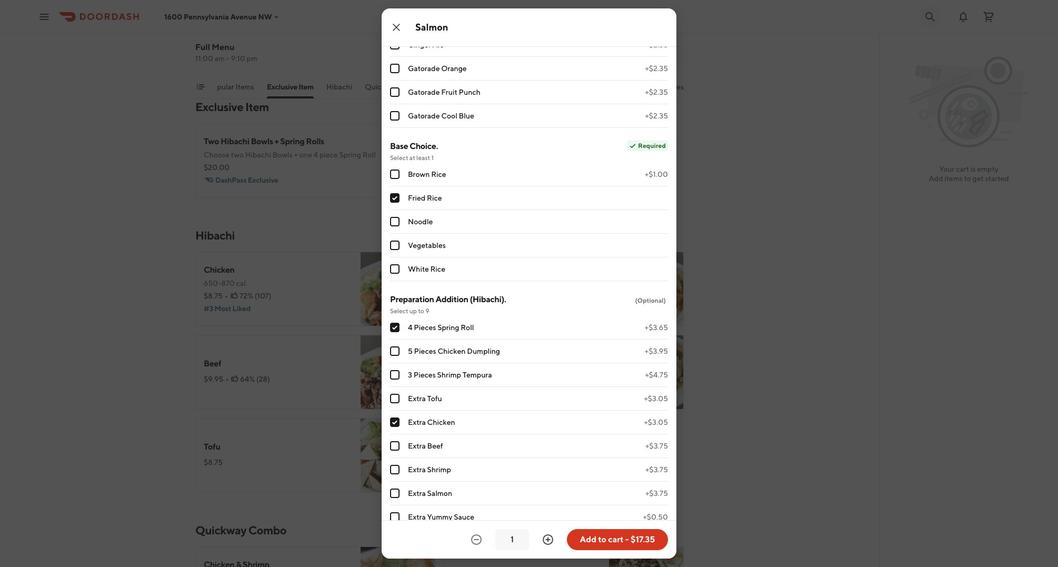 Task type: locate. For each thing, give the bounding box(es) containing it.
combo
[[400, 83, 425, 91], [248, 523, 287, 537]]

2 horizontal spatial spring
[[438, 323, 459, 332]]

your inside your cart is empty add items to get started
[[939, 165, 955, 173]]

1 vertical spatial salmon
[[452, 353, 480, 363]]

bento
[[204, 8, 226, 18], [438, 83, 458, 91]]

Noodle checkbox
[[390, 217, 400, 226]]

+$2.35 for gatorade fruit punch
[[645, 88, 668, 96]]

1 vertical spatial quickway combo
[[195, 523, 287, 537]]

two down or
[[260, 43, 273, 52]]

pieces right 3
[[414, 371, 436, 379]]

(34)
[[504, 40, 517, 48]]

- right am
[[226, 54, 229, 63]]

exclusive item down spring at the left of page
[[267, 83, 314, 91]]

0 vertical spatial bento
[[204, 8, 226, 18]]

4 down up
[[408, 323, 413, 332]]

spring
[[284, 54, 305, 62]]

None checkbox
[[390, 16, 400, 26], [390, 64, 400, 73], [390, 111, 400, 121], [390, 170, 400, 179], [390, 346, 400, 356], [390, 370, 400, 380], [390, 417, 400, 427], [390, 441, 400, 451], [390, 489, 400, 498], [390, 512, 400, 522], [390, 16, 400, 26], [390, 64, 400, 73], [390, 111, 400, 121], [390, 170, 400, 179], [390, 346, 400, 356], [390, 370, 400, 380], [390, 417, 400, 427], [390, 441, 400, 451], [390, 489, 400, 498], [390, 512, 400, 522]]

• up the '#3 most liked'
[[225, 292, 228, 300]]

$9.95 • left 64% at left bottom
[[204, 375, 229, 383]]

0 vertical spatial tofu
[[427, 394, 442, 403]]

+ left rolls
[[275, 136, 279, 146]]

0 horizontal spatial cart
[[608, 534, 624, 544]]

• left 64% at left bottom
[[226, 375, 229, 383]]

cart left "is"
[[956, 165, 969, 173]]

0 vertical spatial roll
[[363, 151, 376, 159]]

1 vertical spatial rice
[[427, 194, 442, 202]]

4 pieces spring roll
[[408, 323, 474, 332]]

1 vertical spatial 4
[[408, 323, 413, 332]]

1 vertical spatial bowls
[[273, 151, 293, 159]]

1 vertical spatial +$3.75
[[645, 465, 668, 474]]

• for 59% (27)
[[474, 292, 477, 300]]

chicken
[[228, 8, 259, 18], [204, 265, 235, 275], [438, 347, 466, 355], [427, 418, 455, 426]]

1 vertical spatial bento
[[438, 83, 458, 91]]

3
[[408, 371, 412, 379]]

least
[[416, 154, 430, 162]]

gatorade for gatorade cool blue
[[408, 112, 440, 120]]

salmon for salmon
[[415, 22, 448, 33]]

items
[[236, 83, 254, 91]]

combo inside quickway combo button
[[400, 83, 425, 91]]

beef inside 'preparation addition (hibachi).' group
[[427, 442, 443, 450]]

1 vertical spatial select
[[390, 307, 408, 315]]

0 vertical spatial to
[[964, 174, 971, 183]]

to inside your cart is empty add items to get started
[[964, 174, 971, 183]]

1 horizontal spatial beef
[[427, 442, 443, 450]]

2 vertical spatial +$3.75
[[645, 489, 668, 498]]

roll left base
[[363, 151, 376, 159]]

popular items button
[[208, 82, 254, 98]]

cart inside your cart is empty add items to get started
[[956, 165, 969, 173]]

&
[[654, 83, 659, 91]]

extra for extra yummy sauce
[[408, 513, 426, 521]]

chicken up choice
[[228, 8, 259, 18]]

extra down extra tofu
[[408, 418, 426, 426]]

1 vertical spatial $9.95 •
[[204, 375, 229, 383]]

(optional)
[[635, 296, 666, 304]]

2 +$3.05 from the top
[[644, 418, 668, 426]]

hibachi down chicken
[[326, 83, 352, 91]]

item down 'roll.'
[[299, 83, 314, 91]]

group
[[390, 0, 668, 128]]

- left $17.35
[[625, 534, 629, 544]]

shrimp image
[[609, 252, 684, 326]]

1 vertical spatial +$3.05
[[644, 418, 668, 426]]

$9.95 • left 59%
[[452, 292, 477, 300]]

0 vertical spatial -
[[226, 54, 229, 63]]

spring inside 'preparation addition (hibachi).' group
[[438, 323, 459, 332]]

0 vertical spatial bowls
[[251, 136, 273, 146]]

bento chicken image
[[361, 0, 435, 69]]

1 vertical spatial shrimp
[[437, 371, 461, 379]]

gatorade left cool
[[408, 112, 440, 120]]

6 extra from the top
[[408, 513, 426, 521]]

select down base
[[390, 154, 408, 162]]

1 horizontal spatial quickway
[[365, 83, 398, 91]]

add button for bento chicken
[[402, 46, 429, 63]]

1 horizontal spatial roll
[[461, 323, 474, 332]]

+$2.35
[[645, 41, 668, 49], [645, 64, 668, 73], [645, 88, 668, 96], [645, 112, 668, 120]]

item down items
[[245, 100, 269, 114]]

extra
[[408, 394, 426, 403], [408, 418, 426, 426], [408, 442, 426, 450], [408, 465, 426, 474], [408, 489, 426, 498], [408, 513, 426, 521]]

1 horizontal spatial 4
[[408, 323, 413, 332]]

rice right "fried"
[[427, 194, 442, 202]]

+$4.75
[[645, 371, 668, 379]]

salmon dialog
[[382, 0, 677, 559]]

exclusive right dashpass at the top
[[248, 176, 278, 184]]

vegetables
[[408, 241, 446, 250]]

1 horizontal spatial quickway combo
[[365, 83, 425, 91]]

1 +$3.05 from the top
[[644, 394, 668, 403]]

1 vertical spatial roll
[[461, 323, 474, 332]]

2 vertical spatial salmon
[[427, 489, 452, 498]]

1 vertical spatial -
[[625, 534, 629, 544]]

hibachi up the 'choose'
[[221, 136, 249, 146]]

to left get
[[964, 174, 971, 183]]

+$3.05 for extra tofu
[[644, 394, 668, 403]]

1 horizontal spatial $9.95
[[452, 292, 472, 300]]

4 +$2.35 from the top
[[645, 112, 668, 120]]

2 +$3.75 from the top
[[645, 465, 668, 474]]

add left items
[[929, 174, 943, 183]]

$9.95 left 59%
[[452, 292, 472, 300]]

chicken up 650-
[[204, 265, 235, 275]]

add for $3.95
[[657, 51, 671, 59]]

1 vertical spatial $8.75
[[204, 458, 223, 466]]

pieces down noodles.
[[274, 43, 296, 52]]

select
[[390, 154, 408, 162], [390, 307, 408, 315]]

• right $3.95
[[474, 40, 477, 48]]

73% (34)
[[488, 40, 517, 48]]

add up extra salmon
[[408, 474, 423, 482]]

quickway
[[365, 83, 398, 91], [195, 523, 246, 537]]

pieces down mixed
[[323, 33, 345, 41]]

0 vertical spatial spring
[[280, 136, 305, 146]]

two down roll,
[[239, 54, 252, 62]]

salmon image
[[609, 335, 684, 410]]

Fried Rice checkbox
[[390, 193, 400, 203]]

2 vertical spatial gatorade
[[408, 112, 440, 120]]

+$3.05 for extra chicken
[[644, 418, 668, 426]]

pieces right 5
[[414, 347, 436, 355]]

extra down the 'extra beef'
[[408, 465, 426, 474]]

two
[[260, 43, 273, 52], [239, 54, 252, 62], [231, 151, 244, 159]]

$10.95 •
[[204, 45, 232, 54]]

select left up
[[390, 307, 408, 315]]

1 select from the top
[[390, 154, 408, 162]]

0 horizontal spatial your
[[204, 22, 219, 31]]

3 +$2.35 from the top
[[645, 88, 668, 96]]

2 vertical spatial pieces
[[253, 54, 275, 62]]

pieces down 9
[[414, 323, 436, 332]]

bento up choice
[[204, 8, 226, 18]]

shrimp up $10.65
[[437, 371, 461, 379]]

2 select from the top
[[390, 307, 408, 315]]

gatorade
[[408, 64, 440, 73], [408, 88, 440, 96], [408, 112, 440, 120]]

9
[[425, 307, 429, 315]]

cart left $17.35
[[608, 534, 624, 544]]

1 horizontal spatial bento
[[438, 83, 458, 91]]

1 vertical spatial pieces
[[274, 43, 296, 52]]

plus
[[292, 33, 307, 41]]

None checkbox
[[390, 40, 400, 49], [390, 87, 400, 97], [390, 323, 400, 332], [390, 394, 400, 403], [390, 465, 400, 474], [390, 40, 400, 49], [390, 87, 400, 97], [390, 323, 400, 332], [390, 394, 400, 403], [390, 465, 400, 474]]

add down +$4.75
[[657, 391, 671, 399]]

exclusive
[[267, 83, 297, 91], [195, 100, 243, 114], [248, 176, 278, 184]]

add inside your cart is empty add items to get started
[[929, 174, 943, 183]]

roll,
[[246, 43, 259, 52]]

1 $8.75 from the top
[[204, 292, 223, 300]]

1 horizontal spatial spring
[[339, 151, 361, 159]]

add button down 3
[[402, 386, 429, 403]]

bento chicken your choice of hibachi. served with mixed vegetable, rice or noodles. plus four pieces of california roll, two pieces of chicken dumpling, two pieces of spring roll.
[[204, 8, 345, 62]]

exclusive item
[[267, 83, 314, 91], [195, 100, 269, 114]]

white
[[408, 265, 429, 273]]

salmon up eight
[[452, 353, 480, 363]]

White Rice checkbox
[[390, 264, 400, 274]]

1 vertical spatial +
[[294, 151, 298, 159]]

$17.35
[[631, 534, 655, 544]]

yummy
[[427, 513, 452, 521]]

add button left ale
[[402, 46, 429, 63]]

0 vertical spatial item
[[299, 83, 314, 91]]

add button up 4 pieces spring roll
[[402, 303, 429, 320]]

extra for extra salmon
[[408, 489, 426, 498]]

Item Search search field
[[532, 49, 675, 61]]

1 vertical spatial beef
[[427, 442, 443, 450]]

add
[[408, 51, 423, 59], [657, 51, 671, 59], [929, 174, 943, 183], [408, 179, 423, 187], [408, 307, 423, 316], [408, 391, 423, 399], [657, 391, 671, 399], [408, 474, 423, 482], [580, 534, 597, 544]]

exclusive down popular
[[195, 100, 243, 114]]

chicken & shrimp image
[[361, 546, 435, 567]]

0 vertical spatial combo
[[400, 83, 425, 91]]

bowls up dashpass exclusive
[[251, 136, 273, 146]]

+$2.35 for gatorade cool blue
[[645, 112, 668, 120]]

extra yummy sauce
[[408, 513, 474, 521]]

1 horizontal spatial $9.95 •
[[452, 292, 477, 300]]

1 horizontal spatial to
[[598, 534, 606, 544]]

• left 59%
[[474, 292, 477, 300]]

add right increase quantity by 1 image
[[580, 534, 597, 544]]

0 vertical spatial 4
[[314, 151, 318, 159]]

extra left yummy
[[408, 513, 426, 521]]

3 pieces shrimp tempura
[[408, 371, 492, 379]]

add left 9
[[408, 307, 423, 316]]

0 vertical spatial your
[[204, 22, 219, 31]]

add button down +$4.75
[[650, 386, 678, 403]]

add for beef
[[408, 391, 423, 399]]

rice right "white"
[[430, 265, 445, 273]]

add down 3
[[408, 391, 423, 399]]

two right the 'choose'
[[231, 151, 244, 159]]

rice for fried rice
[[427, 194, 442, 202]]

1 vertical spatial $9.95
[[204, 375, 223, 383]]

0 vertical spatial quickway
[[365, 83, 398, 91]]

salmon up ginger ale
[[415, 22, 448, 33]]

item
[[299, 83, 314, 91], [245, 100, 269, 114]]

bento left box at the left top of page
[[438, 83, 458, 91]]

1 horizontal spatial +
[[294, 151, 298, 159]]

gatorade left fruit
[[408, 88, 440, 96]]

your down pennsylvania
[[204, 22, 219, 31]]

to inside preparation addition (hibachi). select up to 9
[[418, 307, 424, 315]]

0 horizontal spatial tofu
[[204, 442, 220, 452]]

to
[[964, 174, 971, 183], [418, 307, 424, 315], [598, 534, 606, 544]]

add down ginger
[[408, 51, 423, 59]]

+$3.75
[[645, 442, 668, 450], [645, 465, 668, 474], [645, 489, 668, 498]]

$9.95 for shrimp
[[452, 292, 472, 300]]

salmon inside 'preparation addition (hibachi).' group
[[427, 489, 452, 498]]

1 +$2.35 from the top
[[645, 41, 668, 49]]

0 horizontal spatial quickway
[[195, 523, 246, 537]]

2 vertical spatial to
[[598, 534, 606, 544]]

0 horizontal spatial -
[[226, 54, 229, 63]]

add button up "fried"
[[402, 175, 429, 192]]

0 vertical spatial rice
[[431, 170, 446, 178]]

pieces.
[[472, 367, 495, 376]]

bowls left one
[[273, 151, 293, 159]]

dumpling
[[467, 347, 500, 355]]

pieces
[[323, 33, 345, 41], [274, 43, 296, 52], [253, 54, 275, 62]]

exclusive down spring at the left of page
[[267, 83, 297, 91]]

extra down 3
[[408, 394, 426, 403]]

+$3.05
[[644, 394, 668, 403], [644, 418, 668, 426]]

1 horizontal spatial -
[[625, 534, 629, 544]]

+ left one
[[294, 151, 298, 159]]

four
[[308, 33, 322, 41]]

add button up drinks & sauces
[[650, 46, 678, 63]]

roll.
[[306, 54, 319, 62]]

0 vertical spatial select
[[390, 154, 408, 162]]

mountain dew
[[408, 17, 457, 25]]

0 vertical spatial +$3.75
[[645, 442, 668, 450]]

bento inside button
[[438, 83, 458, 91]]

$9.95 • for beef
[[204, 375, 229, 383]]

2 +$2.35 from the top
[[645, 64, 668, 73]]

#3 most liked
[[204, 304, 251, 313]]

to left $17.35
[[598, 534, 606, 544]]

5 extra from the top
[[408, 489, 426, 498]]

#3
[[204, 304, 213, 313]]

of left spring at the left of page
[[276, 54, 283, 62]]

•
[[474, 40, 477, 48], [229, 45, 232, 54], [225, 292, 228, 300], [474, 292, 477, 300], [226, 375, 229, 383]]

5
[[408, 347, 413, 355]]

bowls
[[251, 136, 273, 146], [273, 151, 293, 159]]

1 vertical spatial pieces
[[414, 347, 436, 355]]

add to cart - $17.35
[[580, 534, 655, 544]]

1 horizontal spatial tofu
[[427, 394, 442, 403]]

0 vertical spatial $9.95 •
[[452, 292, 477, 300]]

add button up extra salmon
[[402, 470, 429, 486]]

exclusive item down popular items button
[[195, 100, 269, 114]]

4 extra from the top
[[408, 465, 426, 474]]

your
[[204, 22, 219, 31], [939, 165, 955, 173]]

mixed
[[322, 22, 342, 31]]

3 extra from the top
[[408, 442, 426, 450]]

0 horizontal spatial $9.95 •
[[204, 375, 229, 383]]

$9.95 left 64% at left bottom
[[204, 375, 223, 383]]

1 gatorade from the top
[[408, 64, 440, 73]]

tofu inside 'preparation addition (hibachi).' group
[[427, 394, 442, 403]]

3 gatorade from the top
[[408, 112, 440, 120]]

add up drinks & sauces
[[657, 51, 671, 59]]

2 vertical spatial pieces
[[414, 371, 436, 379]]

base
[[390, 141, 408, 151]]

0 items, open order cart image
[[982, 10, 995, 23]]

1 vertical spatial combo
[[248, 523, 287, 537]]

your cart is empty add items to get started
[[929, 165, 1009, 183]]

3 +$3.75 from the top
[[645, 489, 668, 498]]

shrimp up extra salmon
[[427, 465, 451, 474]]

2 extra from the top
[[408, 418, 426, 426]]

to left 9
[[418, 307, 424, 315]]

+$1.00
[[645, 170, 668, 178]]

base choice. select at least 1
[[390, 141, 438, 162]]

items
[[945, 174, 963, 183]]

ginger ale
[[408, 41, 444, 49]]

eight
[[452, 367, 470, 376]]

- inside full menu 11:00 am - 9:10 pm
[[226, 54, 229, 63]]

0 horizontal spatial bento
[[204, 8, 226, 18]]

(hibachi).
[[470, 294, 506, 304]]

0 vertical spatial +$3.05
[[644, 394, 668, 403]]

4 right one
[[314, 151, 318, 159]]

0 vertical spatial cart
[[956, 165, 969, 173]]

+$2.35 for ginger ale
[[645, 41, 668, 49]]

0 vertical spatial $8.75
[[204, 292, 223, 300]]

2 gatorade from the top
[[408, 88, 440, 96]]

$3.95 •
[[452, 40, 477, 48]]

pieces for 5
[[414, 347, 436, 355]]

2 vertical spatial rice
[[430, 265, 445, 273]]

cart inside button
[[608, 534, 624, 544]]

tofu image
[[361, 418, 435, 493]]

quickway inside button
[[365, 83, 398, 91]]

salmon inside salmon eight pieces. $10.65
[[452, 353, 480, 363]]

0 horizontal spatial combo
[[248, 523, 287, 537]]

0 horizontal spatial quickway combo
[[195, 523, 287, 537]]

$9.95 •
[[452, 292, 477, 300], [204, 375, 229, 383]]

spring right "piece" at the left top
[[339, 151, 361, 159]]

gatorade down ginger ale
[[408, 64, 440, 73]]

roll
[[363, 151, 376, 159], [461, 323, 474, 332]]

increase quantity by 1 image
[[542, 533, 554, 546]]

brown rice
[[408, 170, 446, 178]]

1 horizontal spatial cart
[[956, 165, 969, 173]]

pieces down roll,
[[253, 54, 275, 62]]

popular items
[[208, 83, 254, 91]]

extra up extra shrimp
[[408, 442, 426, 450]]

1 vertical spatial your
[[939, 165, 955, 173]]

add button for beef
[[402, 386, 429, 403]]

add button for salmon
[[650, 386, 678, 403]]

1 vertical spatial tofu
[[204, 442, 220, 452]]

add button
[[402, 46, 429, 63], [650, 46, 678, 63], [402, 175, 429, 192], [402, 303, 429, 320], [402, 386, 429, 403], [650, 386, 678, 403], [402, 470, 429, 486]]

0 vertical spatial +
[[275, 136, 279, 146]]

0 vertical spatial salmon
[[415, 22, 448, 33]]

2 horizontal spatial to
[[964, 174, 971, 183]]

0 horizontal spatial 4
[[314, 151, 318, 159]]

2 vertical spatial two
[[231, 151, 244, 159]]

chicken image
[[361, 252, 435, 326]]

4 inside two hibachi bowls + spring rolls choose two hibachi bowls + one 4 piece spring roll $20.00
[[314, 151, 318, 159]]

+$3.75 for extra beef
[[645, 442, 668, 450]]

spring down preparation addition (hibachi). select up to 9
[[438, 323, 459, 332]]

1 vertical spatial exclusive item
[[195, 100, 269, 114]]

0 horizontal spatial roll
[[363, 151, 376, 159]]

bento inside bento chicken your choice of hibachi. served with mixed vegetable, rice or noodles. plus four pieces of california roll, two pieces of chicken dumpling, two pieces of spring roll.
[[204, 8, 226, 18]]

1 vertical spatial cart
[[608, 534, 624, 544]]

1 vertical spatial to
[[418, 307, 424, 315]]

0 vertical spatial pieces
[[414, 323, 436, 332]]

2 vertical spatial spring
[[438, 323, 459, 332]]

shrimp up addition
[[452, 275, 479, 285]]

your up items
[[939, 165, 955, 173]]

1 +$3.75 from the top
[[645, 442, 668, 450]]

dashpass
[[215, 176, 246, 184]]

extra for extra chicken
[[408, 418, 426, 426]]

preparation
[[390, 294, 434, 304]]

extra down extra shrimp
[[408, 489, 426, 498]]

5 pieces chicken dumpling image
[[609, 0, 684, 69]]

0 horizontal spatial to
[[418, 307, 424, 315]]

started
[[985, 174, 1009, 183]]

2 $8.75 from the top
[[204, 458, 223, 466]]

salmon up yummy
[[427, 489, 452, 498]]

rice down 1
[[431, 170, 446, 178]]

orange
[[441, 64, 467, 73]]

• for 72% (107)
[[225, 292, 228, 300]]

0 vertical spatial exclusive item
[[267, 83, 314, 91]]

cart
[[956, 165, 969, 173], [608, 534, 624, 544]]

1 horizontal spatial combo
[[400, 83, 425, 91]]

am
[[215, 54, 225, 63]]

spring up one
[[280, 136, 305, 146]]

roll up 5 pieces chicken dumpling
[[461, 323, 474, 332]]

1 extra from the top
[[408, 394, 426, 403]]

salmon for salmon eight pieces. $10.65
[[452, 353, 480, 363]]

1600 pennsylvania avenue nw
[[164, 12, 272, 21]]



Task type: vqa. For each thing, say whether or not it's contained in the screenshot.


Task type: describe. For each thing, give the bounding box(es) containing it.
ale
[[433, 41, 444, 49]]

add button for $3.95
[[650, 46, 678, 63]]

$3.95
[[452, 40, 472, 48]]

1 horizontal spatial item
[[299, 83, 314, 91]]

4 inside 'preparation addition (hibachi).' group
[[408, 323, 413, 332]]

1 vertical spatial exclusive
[[195, 100, 243, 114]]

• for 73% (34)
[[474, 40, 477, 48]]

preparation addition (hibachi). select up to 9
[[390, 294, 506, 315]]

$20.00
[[204, 163, 230, 172]]

• up 9:10
[[229, 45, 232, 54]]

one
[[299, 151, 312, 159]]

59% (27)
[[489, 292, 518, 300]]

popular
[[208, 83, 234, 91]]

1600 pennsylvania avenue nw button
[[164, 12, 281, 21]]

2 vertical spatial shrimp
[[427, 465, 451, 474]]

bento for chicken
[[204, 8, 226, 18]]

73%
[[488, 40, 502, 48]]

(28)
[[256, 375, 270, 383]]

+$3.75 for extra shrimp
[[645, 465, 668, 474]]

choose
[[204, 151, 230, 159]]

ginger
[[408, 41, 431, 49]]

brown
[[408, 170, 430, 178]]

add for salmon
[[657, 391, 671, 399]]

gatorade for gatorade orange
[[408, 64, 440, 73]]

650-
[[204, 279, 221, 287]]

of up 11:00 on the top
[[204, 43, 211, 52]]

pm
[[247, 54, 257, 63]]

bento box button
[[438, 82, 472, 98]]

extra tofu
[[408, 394, 442, 403]]

1 vertical spatial spring
[[339, 151, 361, 159]]

extra for extra tofu
[[408, 394, 426, 403]]

cool
[[441, 112, 457, 120]]

Vegetables checkbox
[[390, 241, 400, 250]]

fried rice
[[408, 194, 442, 202]]

hibachi up chicken 650-870 cal.
[[195, 228, 235, 242]]

• for 64% (28)
[[226, 375, 229, 383]]

gatorade cool blue
[[408, 112, 474, 120]]

close salmon image
[[390, 21, 403, 34]]

with
[[306, 22, 320, 31]]

extra shrimp
[[408, 465, 451, 474]]

chicken inside chicken 650-870 cal.
[[204, 265, 235, 275]]

extra salmon
[[408, 489, 452, 498]]

extra for extra shrimp
[[408, 465, 426, 474]]

2 vertical spatial exclusive
[[248, 176, 278, 184]]

9:10
[[231, 54, 245, 63]]

0 vertical spatial pieces
[[323, 33, 345, 41]]

$9.95 for beef
[[204, 375, 223, 383]]

0 horizontal spatial item
[[245, 100, 269, 114]]

roll inside two hibachi bowls + spring rolls choose two hibachi bowls + one 4 piece spring roll $20.00
[[363, 151, 376, 159]]

(107)
[[255, 292, 271, 300]]

piece
[[320, 151, 338, 159]]

$10.65
[[452, 380, 475, 389]]

0 vertical spatial exclusive
[[267, 83, 297, 91]]

select inside preparation addition (hibachi). select up to 9
[[390, 307, 408, 315]]

of up rice
[[244, 22, 251, 31]]

extra chicken
[[408, 418, 455, 426]]

pennsylvania
[[184, 12, 229, 21]]

add down brown
[[408, 179, 423, 187]]

avenue
[[230, 12, 257, 21]]

get
[[973, 174, 984, 183]]

+$3.75 for extra salmon
[[645, 489, 668, 498]]

hibachi button
[[326, 82, 352, 98]]

at
[[410, 154, 415, 162]]

two inside two hibachi bowls + spring rolls choose two hibachi bowls + one 4 piece spring roll $20.00
[[231, 151, 244, 159]]

beef image
[[361, 335, 435, 410]]

decrease quantity by 1 image
[[470, 533, 483, 546]]

your inside bento chicken your choice of hibachi. served with mixed vegetable, rice or noodles. plus four pieces of california roll, two pieces of chicken dumpling, two pieces of spring roll.
[[204, 22, 219, 31]]

full menu 11:00 am - 9:10 pm
[[195, 42, 257, 63]]

add button for tofu
[[402, 470, 429, 486]]

bento for box
[[438, 83, 458, 91]]

+$3.95
[[645, 347, 668, 355]]

add for chicken
[[408, 307, 423, 316]]

required
[[638, 142, 666, 150]]

pieces for 4
[[414, 323, 436, 332]]

fruit
[[441, 88, 457, 96]]

choice
[[221, 22, 243, 31]]

$8.75 •
[[204, 292, 228, 300]]

preparation addition (hibachi). group
[[390, 294, 668, 529]]

0 vertical spatial shrimp
[[452, 275, 479, 285]]

+$3.65
[[645, 323, 668, 332]]

add inside "salmon" dialog
[[580, 534, 597, 544]]

select inside base choice. select at least 1
[[390, 154, 408, 162]]

rice
[[240, 33, 253, 41]]

california
[[212, 43, 245, 52]]

empty
[[977, 165, 999, 173]]

two hibachi bowls + spring rolls choose two hibachi bowls + one 4 piece spring roll $20.00
[[204, 136, 376, 172]]

rice for brown rice
[[431, 170, 446, 178]]

$8.75 for $8.75 •
[[204, 292, 223, 300]]

cal.
[[236, 279, 247, 287]]

chicken up eight
[[438, 347, 466, 355]]

group containing mountain dew
[[390, 0, 668, 128]]

of down plus
[[297, 43, 304, 52]]

bento box
[[438, 83, 472, 91]]

rolls
[[306, 136, 324, 146]]

chicken
[[305, 43, 332, 52]]

+$0.50
[[643, 513, 668, 521]]

1 vertical spatial two
[[239, 54, 252, 62]]

chicken inside bento chicken your choice of hibachi. served with mixed vegetable, rice or noodles. plus four pieces of california roll, two pieces of chicken dumpling, two pieces of spring roll.
[[228, 8, 259, 18]]

add for tofu
[[408, 474, 423, 482]]

sauce
[[454, 513, 474, 521]]

1 vertical spatial quickway
[[195, 523, 246, 537]]

box
[[459, 83, 472, 91]]

dumpling,
[[204, 54, 237, 62]]

drinks & sauces
[[631, 83, 684, 91]]

up
[[410, 307, 417, 315]]

gatorade for gatorade fruit punch
[[408, 88, 440, 96]]

$9.95 • for shrimp
[[452, 292, 477, 300]]

menu
[[212, 42, 235, 52]]

$10.95
[[204, 45, 227, 54]]

gatorade orange
[[408, 64, 467, 73]]

drinks & sauces button
[[631, 82, 684, 98]]

0 vertical spatial beef
[[204, 359, 221, 369]]

Current quantity is 1 number field
[[502, 534, 523, 545]]

base choice. group
[[390, 141, 668, 281]]

dashpass exclusive
[[215, 176, 278, 184]]

0 horizontal spatial +
[[275, 136, 279, 146]]

hibachi up dashpass exclusive
[[245, 151, 271, 159]]

+$2.35 for gatorade orange
[[645, 64, 668, 73]]

extra for extra beef
[[408, 442, 426, 450]]

chicken up the 'extra beef'
[[427, 418, 455, 426]]

roll inside 'preparation addition (hibachi).' group
[[461, 323, 474, 332]]

quickway combo button
[[365, 82, 425, 98]]

fried
[[408, 194, 426, 202]]

hibachi.
[[253, 22, 279, 31]]

to inside button
[[598, 534, 606, 544]]

choice.
[[410, 141, 438, 151]]

0 vertical spatial two
[[260, 43, 273, 52]]

sauces
[[660, 83, 684, 91]]

extra beef
[[408, 442, 443, 450]]

add button for chicken
[[402, 303, 429, 320]]

gatorade fruit punch
[[408, 88, 481, 96]]

punch
[[459, 88, 481, 96]]

pieces for 3
[[414, 371, 436, 379]]

64%
[[240, 375, 255, 383]]

59%
[[489, 292, 503, 300]]

notification bell image
[[957, 10, 970, 23]]

mountain
[[408, 17, 441, 25]]

- inside button
[[625, 534, 629, 544]]

white rice
[[408, 265, 445, 273]]

0 horizontal spatial spring
[[280, 136, 305, 146]]

is
[[971, 165, 976, 173]]

rice for white rice
[[430, 265, 445, 273]]

(27)
[[505, 292, 518, 300]]

$8.75 for $8.75
[[204, 458, 223, 466]]

72%
[[240, 292, 253, 300]]

add for bento chicken
[[408, 51, 423, 59]]

72% (107)
[[240, 292, 271, 300]]

0 vertical spatial quickway combo
[[365, 83, 425, 91]]

open menu image
[[38, 10, 51, 23]]

noodle
[[408, 217, 433, 226]]

chicken & beef image
[[609, 546, 684, 567]]



